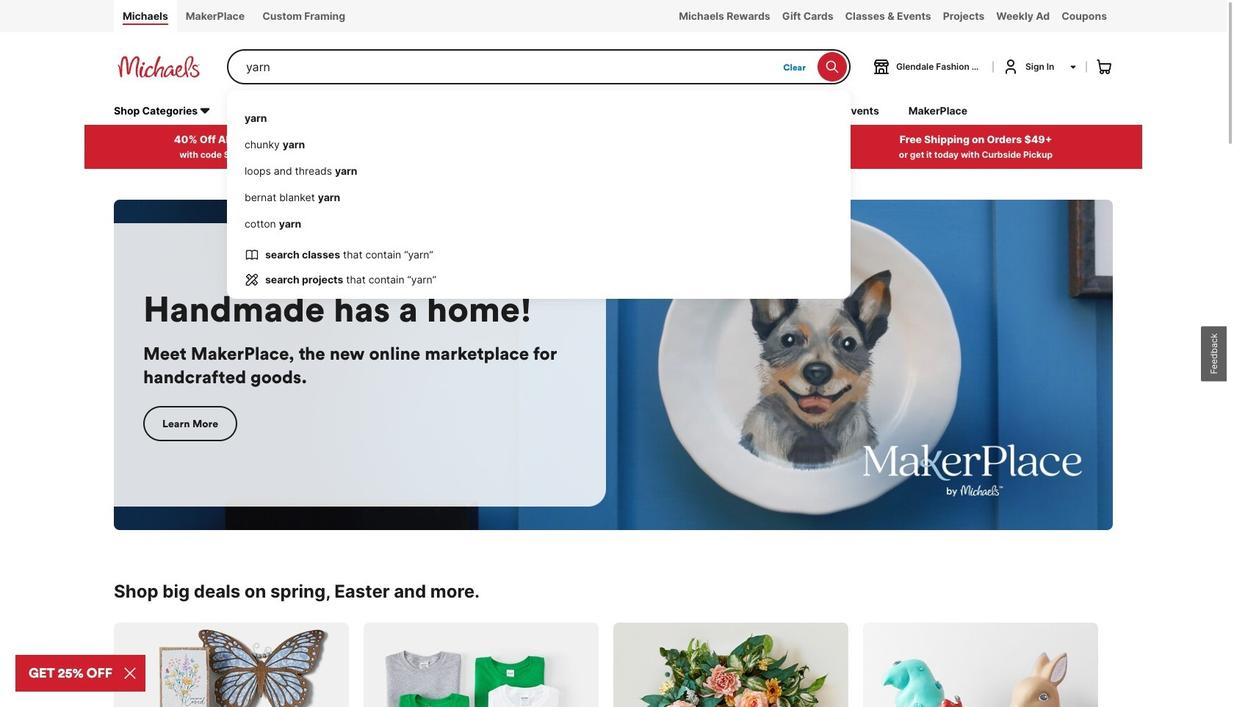Task type: locate. For each thing, give the bounding box(es) containing it.
butterfly and floral décor accents on open shelves image
[[114, 623, 349, 707]]

search button image
[[825, 59, 840, 74]]

Search Input field
[[246, 51, 776, 83]]

search tools image
[[245, 272, 259, 287]]



Task type: describe. For each thing, give the bounding box(es) containing it.
green wreath with pink and yellow flowers image
[[613, 623, 848, 707]]

grey, white and green folded t-shirts image
[[364, 623, 599, 707]]

search group image
[[245, 247, 259, 262]]

gnome and rabbit ceramic paintable crafts image
[[863, 623, 1098, 707]]



Task type: vqa. For each thing, say whether or not it's contained in the screenshot.
search tools icon
yes



